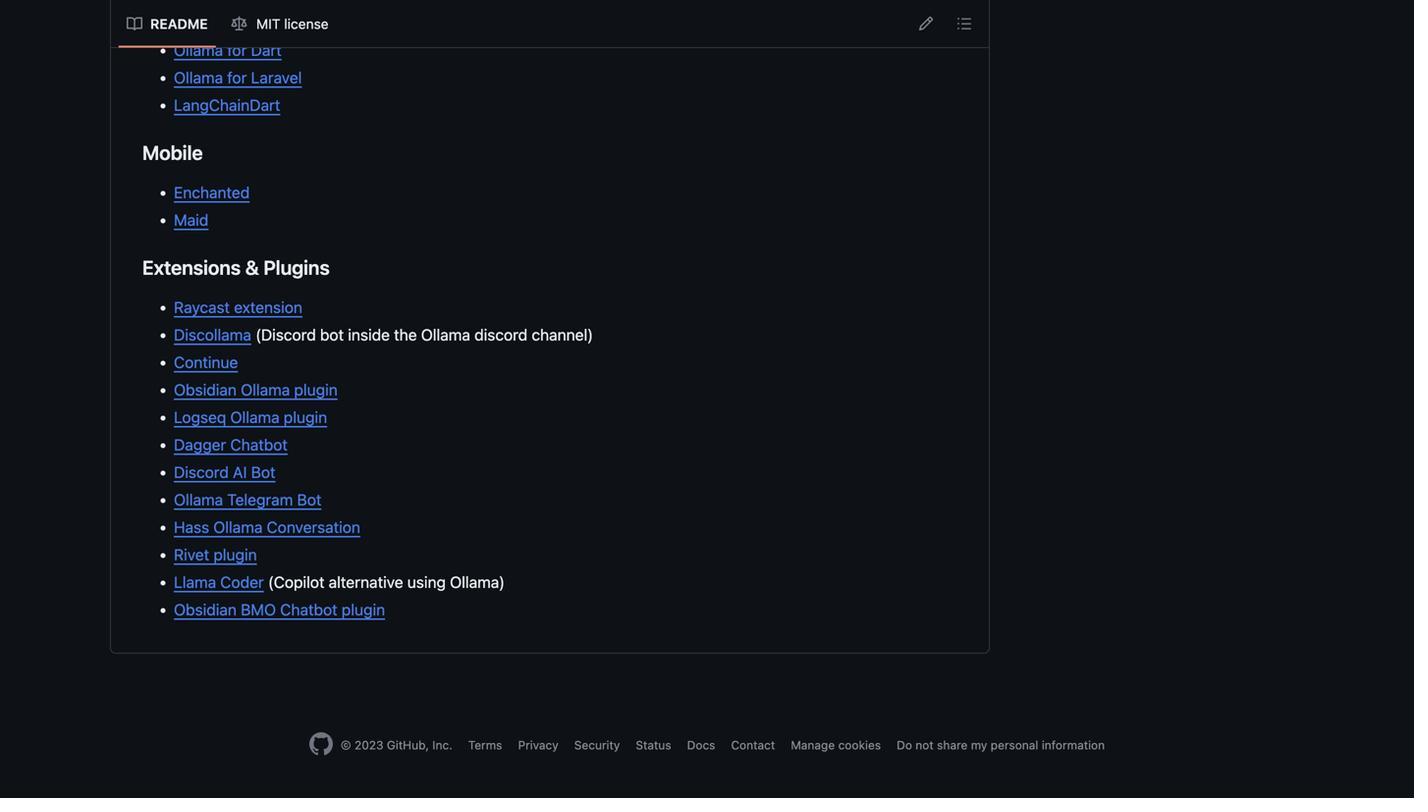 Task type: vqa. For each thing, say whether or not it's contained in the screenshot.
Privacy LINK
yes



Task type: locate. For each thing, give the bounding box(es) containing it.
discollama
[[174, 326, 251, 344]]

conversation
[[267, 518, 360, 537]]

obsidian ollama plugin link
[[174, 381, 338, 399]]

ai
[[233, 463, 247, 482]]

inc.
[[432, 739, 453, 752]]

manage cookies button
[[791, 737, 881, 754]]

enchanted maid
[[174, 183, 250, 229]]

ollama
[[174, 41, 223, 59], [174, 68, 223, 87], [421, 326, 470, 344], [241, 381, 290, 399], [230, 408, 280, 427], [174, 491, 223, 509], [213, 518, 263, 537]]

github,
[[387, 739, 429, 752]]

1 horizontal spatial bot
[[297, 491, 322, 509]]

dagger
[[174, 436, 226, 454]]

ollama right the
[[421, 326, 470, 344]]

hass ollama conversation link
[[174, 518, 360, 537]]

0 horizontal spatial bot
[[251, 463, 276, 482]]

obsidian
[[174, 381, 237, 399], [174, 601, 237, 619]]

plugins
[[264, 256, 330, 279]]

maid
[[174, 211, 209, 229]]

2 obsidian from the top
[[174, 601, 237, 619]]

privacy link
[[518, 739, 559, 752]]

discollama link
[[174, 326, 251, 344]]

do
[[897, 739, 912, 752]]

alternative
[[329, 573, 403, 592]]

security link
[[574, 739, 620, 752]]

bot right ai
[[251, 463, 276, 482]]

dart
[[251, 41, 282, 59]]

mobile
[[142, 141, 203, 164]]

chatbot down logseq ollama plugin link
[[230, 436, 288, 454]]

homepage image
[[309, 733, 333, 756]]

maid link
[[174, 211, 209, 229]]

channel)
[[532, 326, 593, 344]]

for down law icon on the top left
[[227, 41, 247, 59]]

the
[[394, 326, 417, 344]]

list
[[119, 8, 338, 40]]

discord
[[475, 326, 528, 344]]

1 vertical spatial obsidian
[[174, 601, 237, 619]]

0 vertical spatial obsidian
[[174, 381, 237, 399]]

bot
[[320, 326, 344, 344]]

continue
[[174, 353, 238, 372]]

continue link
[[174, 353, 238, 372]]

mit license link
[[224, 8, 338, 40]]

1 vertical spatial bot
[[297, 491, 322, 509]]

my
[[971, 739, 988, 752]]

extensions
[[142, 256, 241, 279]]

bot
[[251, 463, 276, 482], [297, 491, 322, 509]]

rivet
[[174, 546, 209, 564]]

law image
[[231, 16, 247, 32]]

logseq
[[174, 408, 226, 427]]

plugin
[[294, 381, 338, 399], [284, 408, 327, 427], [213, 546, 257, 564], [342, 601, 385, 619]]

for up 'dart'
[[246, 13, 266, 32]]

chatbot down (copilot
[[280, 601, 338, 619]]

ollama for dart link
[[174, 41, 282, 59]]

ollamakit for swift link
[[174, 13, 306, 32]]

bot up conversation
[[297, 491, 322, 509]]

extensions & plugins
[[142, 256, 330, 279]]

ollama telegram bot link
[[174, 491, 322, 509]]

obsidian down the llama
[[174, 601, 237, 619]]

status
[[636, 739, 672, 752]]

chatbot
[[230, 436, 288, 454], [280, 601, 338, 619]]

obsidian down the continue link
[[174, 381, 237, 399]]

plugin down alternative
[[342, 601, 385, 619]]

for down ollama for dart link
[[227, 68, 247, 87]]

ollama)
[[450, 573, 505, 592]]

raycast extension link
[[174, 298, 302, 317]]

edit file image
[[918, 16, 934, 31]]

ollama up langchaindart link
[[174, 68, 223, 87]]

telegram
[[227, 491, 293, 509]]

license
[[284, 16, 329, 32]]

contact
[[731, 739, 775, 752]]

dagger chatbot link
[[174, 436, 288, 454]]

for
[[246, 13, 266, 32], [227, 41, 247, 59], [227, 68, 247, 87]]

logseq ollama plugin link
[[174, 408, 327, 427]]

bmo
[[241, 601, 276, 619]]

rivet plugin link
[[174, 546, 257, 564]]

llama coder link
[[174, 573, 264, 592]]



Task type: describe. For each thing, give the bounding box(es) containing it.
book image
[[127, 16, 142, 32]]

coder
[[220, 573, 264, 592]]

not
[[916, 739, 934, 752]]

plugin down bot
[[294, 381, 338, 399]]

status link
[[636, 739, 672, 752]]

0 vertical spatial bot
[[251, 463, 276, 482]]

raycast extension discollama (discord bot inside the ollama discord channel) continue obsidian ollama plugin logseq ollama plugin dagger chatbot discord ai bot ollama telegram bot hass ollama conversation rivet plugin llama coder (copilot alternative using ollama) obsidian bmo chatbot plugin
[[174, 298, 593, 619]]

readme
[[150, 16, 208, 32]]

ollama for laravel link
[[174, 68, 302, 87]]

mit
[[256, 16, 280, 32]]

swift
[[270, 13, 306, 32]]

0 vertical spatial chatbot
[[230, 436, 288, 454]]

cookies
[[838, 739, 881, 752]]

terms
[[468, 739, 502, 752]]

privacy
[[518, 739, 559, 752]]

docs
[[687, 739, 716, 752]]

ollama down discord
[[174, 491, 223, 509]]

©
[[341, 739, 351, 752]]

1 vertical spatial chatbot
[[280, 601, 338, 619]]

langchaindart link
[[174, 96, 280, 114]]

information
[[1042, 739, 1105, 752]]

0 vertical spatial for
[[246, 13, 266, 32]]

enchanted
[[174, 183, 250, 202]]

using
[[407, 573, 446, 592]]

2023
[[355, 739, 384, 752]]

list containing readme
[[119, 8, 338, 40]]

ollamakit for swift ollama for dart ollama for laravel langchaindart
[[174, 13, 306, 114]]

ollama down obsidian ollama plugin 'link'
[[230, 408, 280, 427]]

manage cookies
[[791, 739, 881, 752]]

discord
[[174, 463, 229, 482]]

(copilot
[[268, 573, 325, 592]]

inside
[[348, 326, 390, 344]]

discord ai bot link
[[174, 463, 276, 482]]

raycast
[[174, 298, 230, 317]]

plugin down obsidian ollama plugin 'link'
[[284, 408, 327, 427]]

do not share my personal information button
[[897, 737, 1105, 754]]

mit license
[[256, 16, 329, 32]]

ollama down ollama telegram bot link
[[213, 518, 263, 537]]

langchaindart
[[174, 96, 280, 114]]

ollama up logseq ollama plugin link
[[241, 381, 290, 399]]

do not share my personal information
[[897, 739, 1105, 752]]

personal
[[991, 739, 1039, 752]]

terms link
[[468, 739, 502, 752]]

manage
[[791, 739, 835, 752]]

2 vertical spatial for
[[227, 68, 247, 87]]

1 obsidian from the top
[[174, 381, 237, 399]]

© 2023 github, inc.
[[341, 739, 453, 752]]

&
[[245, 256, 259, 279]]

outline image
[[957, 16, 972, 31]]

extension
[[234, 298, 302, 317]]

ollama down ollamakit at the left top of page
[[174, 41, 223, 59]]

share
[[937, 739, 968, 752]]

contact link
[[731, 739, 775, 752]]

readme link
[[119, 8, 216, 40]]

laravel
[[251, 68, 302, 87]]

obsidian bmo chatbot plugin link
[[174, 601, 385, 619]]

docs link
[[687, 739, 716, 752]]

enchanted link
[[174, 183, 250, 202]]

llama
[[174, 573, 216, 592]]

hass
[[174, 518, 209, 537]]

plugin up coder
[[213, 546, 257, 564]]

security
[[574, 739, 620, 752]]

1 vertical spatial for
[[227, 41, 247, 59]]

(discord
[[255, 326, 316, 344]]

ollamakit
[[174, 13, 242, 32]]



